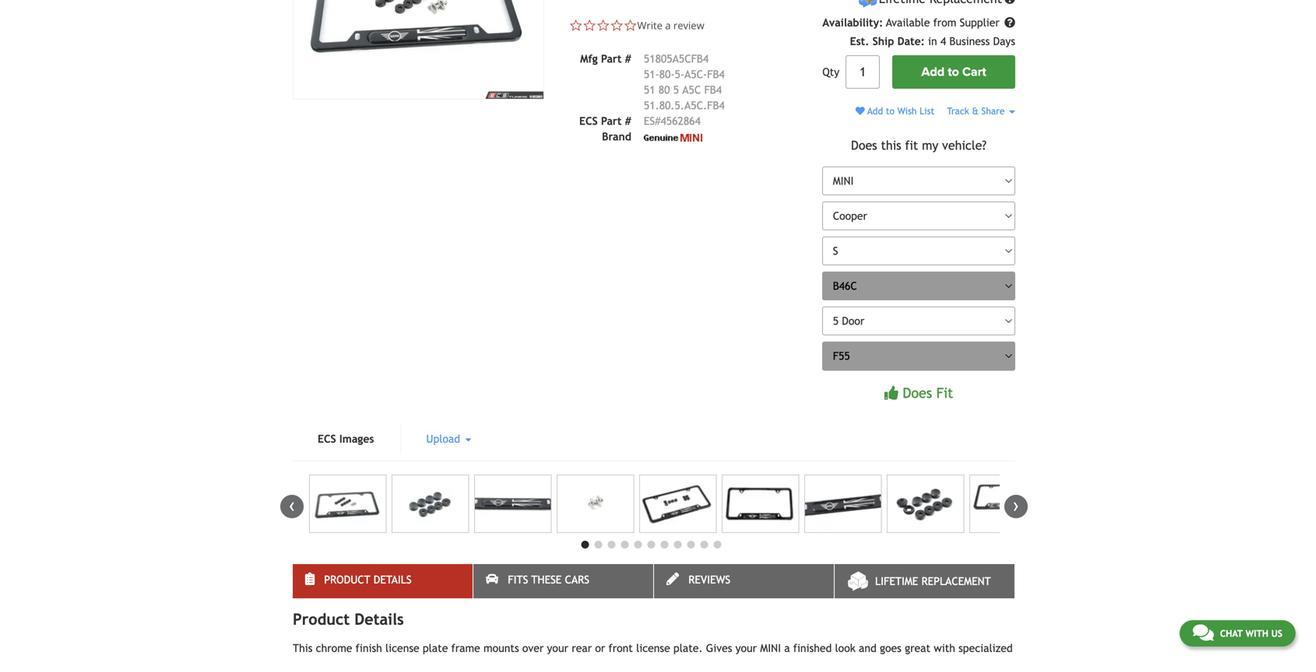 Task type: locate. For each thing, give the bounding box(es) containing it.
part right "mfg"
[[601, 53, 622, 65]]

1 vertical spatial to
[[886, 106, 895, 117]]

4 empty star image from the left
[[624, 19, 637, 32]]

product details up the finish
[[324, 574, 412, 586]]

license right the front
[[636, 642, 670, 655]]

rear
[[572, 642, 592, 655]]

track
[[947, 106, 969, 117]]

0 horizontal spatial to
[[886, 106, 895, 117]]

with left us
[[1245, 628, 1268, 639]]

1 vertical spatial question circle image
[[1004, 17, 1015, 28]]

with right great
[[934, 642, 955, 655]]

# up brand
[[625, 115, 631, 127]]

4
[[940, 35, 946, 48]]

add inside button
[[921, 65, 945, 80]]

2 # from the top
[[625, 115, 631, 127]]

0 horizontal spatial does
[[851, 138, 877, 152]]

# right "mfg"
[[625, 53, 631, 65]]

1 vertical spatial add
[[867, 106, 883, 117]]

with inside this chrome finish license plate frame mounts over your rear or front license plate. gives your mini a finished look and goes great with specialized vanity plates.
[[934, 642, 955, 655]]

brand
[[602, 131, 631, 143]]

wish
[[897, 106, 917, 117]]

part
[[601, 53, 622, 65], [601, 115, 622, 127]]

ecs down "mfg"
[[579, 115, 598, 127]]

empty star image left write
[[610, 19, 624, 32]]

heart image
[[855, 106, 865, 116]]

1 vertical spatial with
[[934, 642, 955, 655]]

ecs left images
[[318, 433, 336, 445]]

1 horizontal spatial add
[[921, 65, 945, 80]]

review
[[673, 18, 704, 32]]

availability:
[[822, 16, 883, 29]]

part inside 51805a5cfb4 51-80-5-a5c-fb4 51 80 5 a5c fb4 51.80.5.a5c.fb4 ecs part #
[[601, 115, 622, 127]]

license left plate
[[385, 642, 419, 655]]

5-
[[675, 68, 684, 81]]

0 vertical spatial does
[[851, 138, 877, 152]]

add for add to wish list
[[867, 106, 883, 117]]

available
[[886, 16, 930, 29]]

add
[[921, 65, 945, 80], [867, 106, 883, 117]]

does this fit my vehicle?
[[851, 138, 987, 152]]

frame
[[451, 642, 480, 655]]

0 horizontal spatial ecs
[[318, 433, 336, 445]]

2 part from the top
[[601, 115, 622, 127]]

ship
[[872, 35, 894, 48]]

cart
[[962, 65, 986, 80]]

mounts
[[484, 642, 519, 655]]

or
[[595, 642, 605, 655]]

#
[[625, 53, 631, 65], [625, 115, 631, 127]]

# inside 51805a5cfb4 51-80-5-a5c-fb4 51 80 5 a5c fb4 51.80.5.a5c.fb4 ecs part #
[[625, 115, 631, 127]]

0 vertical spatial product
[[324, 574, 370, 586]]

specialized
[[959, 642, 1013, 655]]

great
[[905, 642, 930, 655]]

1 part from the top
[[601, 53, 622, 65]]

› link
[[1004, 495, 1028, 519]]

does fit
[[903, 385, 953, 401]]

1 your from the left
[[547, 642, 568, 655]]

0 horizontal spatial add
[[867, 106, 883, 117]]

2 question circle image from the top
[[1004, 17, 1015, 28]]

does
[[851, 138, 877, 152], [903, 385, 932, 401]]

1 horizontal spatial to
[[948, 65, 959, 80]]

product details
[[324, 574, 412, 586], [293, 610, 404, 629]]

lifetime replacement link
[[835, 564, 1015, 599]]

empty star image left empty star image
[[569, 19, 583, 32]]

finish
[[356, 642, 382, 655]]

front
[[608, 642, 633, 655]]

write
[[637, 18, 663, 32]]

es#
[[644, 115, 661, 127]]

2 empty star image from the left
[[583, 19, 596, 32]]

to left the wish
[[886, 106, 895, 117]]

1 vertical spatial #
[[625, 115, 631, 127]]

does left this
[[851, 138, 877, 152]]

1 horizontal spatial ecs
[[579, 115, 598, 127]]

empty star image right empty star image
[[624, 19, 637, 32]]

a right mini
[[784, 642, 790, 655]]

a right write
[[665, 18, 671, 32]]

1 vertical spatial product details
[[293, 610, 404, 629]]

0 vertical spatial part
[[601, 53, 622, 65]]

thumbs up image
[[884, 386, 898, 400]]

1 # from the top
[[625, 53, 631, 65]]

your left mini
[[735, 642, 757, 655]]

0 vertical spatial to
[[948, 65, 959, 80]]

0 vertical spatial a
[[665, 18, 671, 32]]

0 vertical spatial details
[[374, 574, 412, 586]]

goes
[[880, 642, 902, 655]]

to inside button
[[948, 65, 959, 80]]

0 horizontal spatial your
[[547, 642, 568, 655]]

1 vertical spatial part
[[601, 115, 622, 127]]

part up brand
[[601, 115, 622, 127]]

0 horizontal spatial with
[[934, 642, 955, 655]]

replacement
[[921, 575, 991, 588]]

&
[[972, 106, 979, 117]]

share
[[981, 106, 1005, 117]]

›
[[1013, 495, 1019, 516]]

details
[[374, 574, 412, 586], [354, 610, 404, 629]]

a
[[665, 18, 671, 32], [784, 642, 790, 655]]

1 vertical spatial ecs
[[318, 433, 336, 445]]

2 your from the left
[[735, 642, 757, 655]]

0 vertical spatial #
[[625, 53, 631, 65]]

add down est. ship date: in 4 business days
[[921, 65, 945, 80]]

1 horizontal spatial a
[[784, 642, 790, 655]]

question circle image
[[1004, 0, 1015, 4], [1004, 17, 1015, 28]]

license
[[385, 642, 419, 655], [636, 642, 670, 655]]

look
[[835, 642, 855, 655]]

0 vertical spatial question circle image
[[1004, 0, 1015, 4]]

empty star image
[[596, 19, 610, 32]]

0 vertical spatial ecs
[[579, 115, 598, 127]]

empty star image up "mfg"
[[583, 19, 596, 32]]

1 horizontal spatial your
[[735, 642, 757, 655]]

empty star image
[[569, 19, 583, 32], [583, 19, 596, 32], [610, 19, 624, 32], [624, 19, 637, 32]]

0 vertical spatial product details
[[324, 574, 412, 586]]

1 license from the left
[[385, 642, 419, 655]]

1 horizontal spatial license
[[636, 642, 670, 655]]

fit
[[905, 138, 918, 152]]

est. ship date: in 4 business days
[[850, 35, 1015, 48]]

to left cart
[[948, 65, 959, 80]]

0 horizontal spatial license
[[385, 642, 419, 655]]

add to wish list link
[[855, 106, 934, 117]]

your
[[547, 642, 568, 655], [735, 642, 757, 655]]

1 vertical spatial does
[[903, 385, 932, 401]]

product details link
[[293, 564, 473, 599]]

None text field
[[846, 55, 880, 89]]

1 horizontal spatial with
[[1245, 628, 1268, 639]]

ecs
[[579, 115, 598, 127], [318, 433, 336, 445]]

with
[[1245, 628, 1268, 639], [934, 642, 955, 655]]

your left rear
[[547, 642, 568, 655]]

product details up chrome
[[293, 610, 404, 629]]

reviews
[[688, 574, 730, 586]]

1 vertical spatial a
[[784, 642, 790, 655]]

0 vertical spatial add
[[921, 65, 945, 80]]

1 horizontal spatial does
[[903, 385, 932, 401]]

does right thumbs up image at the bottom right of the page
[[903, 385, 932, 401]]

add for add to cart
[[921, 65, 945, 80]]

add right heart 'image'
[[867, 106, 883, 117]]

es#4562864 - 51805a5cfb4 - mini black jack/wings license plate frame - black - priced each - surrounds the plate in mini style - genuine mini - mini image
[[293, 0, 544, 100], [309, 475, 386, 533], [392, 475, 469, 533], [474, 475, 552, 533], [557, 475, 634, 533], [639, 475, 717, 533], [722, 475, 799, 533], [804, 475, 882, 533], [887, 475, 964, 533], [969, 475, 1047, 533]]

est.
[[850, 35, 869, 48]]

mfg
[[580, 53, 598, 65]]

chat with us link
[[1179, 621, 1296, 647]]

80-
[[659, 68, 675, 81]]

add to wish list
[[865, 106, 934, 117]]

over
[[522, 642, 544, 655]]



Task type: describe. For each thing, give the bounding box(es) containing it.
plate
[[423, 642, 448, 655]]

images
[[339, 433, 374, 445]]

a inside this chrome finish license plate frame mounts over your rear or front license plate. gives your mini a finished look and goes great with specialized vanity plates.
[[784, 642, 790, 655]]

upload button
[[401, 424, 496, 455]]

add to cart
[[921, 65, 986, 80]]

to for wish
[[886, 106, 895, 117]]

and
[[859, 642, 877, 655]]

this
[[293, 642, 313, 655]]

0 horizontal spatial a
[[665, 18, 671, 32]]

1 vertical spatial details
[[354, 610, 404, 629]]

gives
[[706, 642, 732, 655]]

upload
[[426, 433, 463, 445]]

availability: available from supplier
[[822, 16, 1003, 29]]

51 80 5 a5c fb4
[[644, 84, 722, 96]]

write a review link
[[637, 18, 704, 32]]

fits
[[508, 574, 528, 586]]

to for cart
[[948, 65, 959, 80]]

date:
[[897, 35, 925, 48]]

does for does this fit my vehicle?
[[851, 138, 877, 152]]

list
[[920, 106, 934, 117]]

lifetime replacement
[[875, 575, 991, 588]]

vanity
[[293, 658, 323, 659]]

this
[[881, 138, 901, 152]]

comments image
[[1193, 624, 1214, 642]]

reviews link
[[654, 564, 834, 599]]

0 vertical spatial with
[[1245, 628, 1268, 639]]

add to cart button
[[892, 55, 1015, 89]]

1 vertical spatial product
[[293, 610, 350, 629]]

ecs images link
[[293, 424, 399, 455]]

finished
[[793, 642, 832, 655]]

this chrome finish license plate frame mounts over your rear or front license plate. gives your mini a finished look and goes great with specialized vanity plates.
[[293, 642, 1013, 659]]

1 empty star image from the left
[[569, 19, 583, 32]]

chat with us
[[1220, 628, 1282, 639]]

a5c-
[[684, 68, 707, 81]]

‹ link
[[280, 495, 304, 519]]

in
[[928, 35, 937, 48]]

chrome
[[316, 642, 352, 655]]

my
[[922, 138, 938, 152]]

this product is lifetime replacement eligible image
[[858, 0, 878, 9]]

genuine mini image
[[644, 134, 702, 142]]

supplier
[[960, 16, 1000, 29]]

es# 4562864 brand
[[602, 115, 701, 143]]

51-
[[644, 68, 659, 81]]

qty
[[822, 66, 839, 78]]

51.80.5.a5c.fb4
[[644, 99, 725, 112]]

days
[[993, 35, 1015, 48]]

plates.
[[326, 658, 360, 659]]

‹
[[289, 495, 295, 516]]

51805a5cfb4 51-80-5-a5c-fb4 51 80 5 a5c fb4 51.80.5.a5c.fb4 ecs part #
[[579, 53, 725, 127]]

chat
[[1220, 628, 1243, 639]]

from
[[933, 16, 956, 29]]

plate.
[[673, 642, 703, 655]]

us
[[1271, 628, 1282, 639]]

cars
[[565, 574, 589, 586]]

mfg part #
[[580, 53, 631, 65]]

lifetime
[[875, 575, 918, 588]]

track & share button
[[947, 106, 1015, 117]]

ecs images
[[318, 433, 374, 445]]

mini
[[760, 642, 781, 655]]

ecs inside 51805a5cfb4 51-80-5-a5c-fb4 51 80 5 a5c fb4 51.80.5.a5c.fb4 ecs part #
[[579, 115, 598, 127]]

does for does fit
[[903, 385, 932, 401]]

fb4
[[707, 68, 725, 81]]

fits these cars link
[[473, 564, 653, 599]]

fits these cars
[[508, 574, 589, 586]]

business
[[949, 35, 990, 48]]

write a review
[[637, 18, 704, 32]]

4562864
[[661, 115, 701, 127]]

51805a5cfb4
[[644, 53, 709, 65]]

vehicle?
[[942, 138, 987, 152]]

details inside the product details link
[[374, 574, 412, 586]]

track & share
[[947, 106, 1008, 117]]

2 license from the left
[[636, 642, 670, 655]]

these
[[531, 574, 562, 586]]

3 empty star image from the left
[[610, 19, 624, 32]]

fit
[[936, 385, 953, 401]]

1 question circle image from the top
[[1004, 0, 1015, 4]]



Task type: vqa. For each thing, say whether or not it's contained in the screenshot.
Add inside the button
yes



